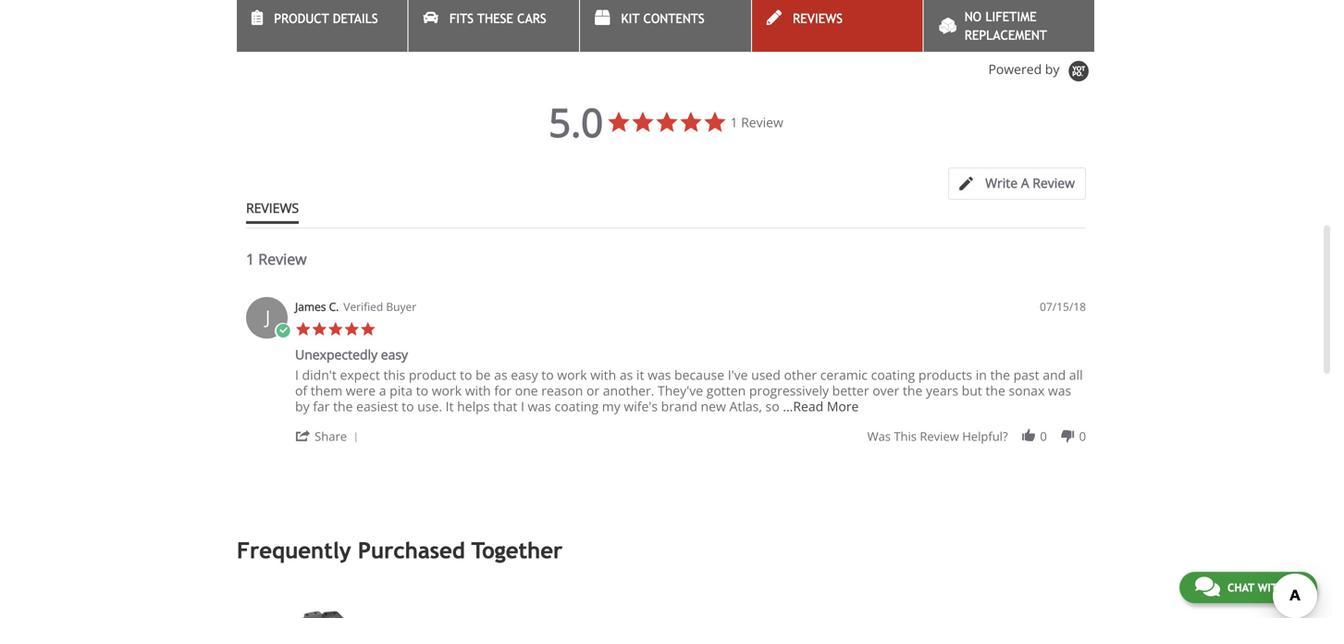 Task type: locate. For each thing, give the bounding box(es) containing it.
work left be
[[432, 382, 462, 399]]

front hps performance brake pad set image
[[238, 593, 408, 618]]

1 horizontal spatial as
[[620, 366, 633, 384]]

by right powered
[[1045, 60, 1060, 78]]

j
[[265, 304, 270, 330]]

coating
[[871, 366, 915, 384], [555, 398, 599, 415]]

0 vertical spatial coating
[[871, 366, 915, 384]]

1 0 from the left
[[1040, 428, 1047, 445]]

2 0 from the left
[[1079, 428, 1086, 445]]

1 horizontal spatial with
[[591, 366, 616, 384]]

0 horizontal spatial coating
[[555, 398, 599, 415]]

fits
[[450, 11, 474, 26]]

so
[[766, 398, 780, 415]]

1 star image from the left
[[295, 321, 311, 337]]

seperator image
[[350, 432, 362, 443]]

0 vertical spatial this
[[383, 366, 405, 384]]

0 vertical spatial by
[[1045, 60, 1060, 78]]

no lifetime replacement link
[[924, 0, 1095, 52]]

brand
[[661, 398, 698, 415]]

0 horizontal spatial as
[[494, 366, 508, 384]]

0 horizontal spatial 0
[[1040, 428, 1047, 445]]

frequently
[[237, 538, 351, 564]]

with up 'my'
[[591, 366, 616, 384]]

0 horizontal spatial 1
[[246, 249, 255, 269]]

easy inside 'i didn't expect this product to be as easy to work with as it was because i've used other ceramic coating products in the past and all of them were a pita to work with for one reason or another. they've gotten progressively better over the years but the sonax was by far the easiest to use. it helps that i was coating my wife's brand new atlas, so'
[[511, 366, 538, 384]]

star image down verified
[[360, 321, 376, 337]]

1 horizontal spatial 1 review
[[730, 114, 784, 131]]

circle checkmark image
[[275, 323, 291, 339]]

to left use.
[[402, 398, 414, 415]]

easiest
[[356, 398, 398, 415]]

1 vertical spatial by
[[295, 398, 310, 415]]

review date 07/15/18 element
[[1040, 299, 1086, 315]]

powered by
[[989, 60, 1063, 78]]

1 vertical spatial easy
[[511, 366, 538, 384]]

write
[[985, 174, 1018, 192]]

chat with us link
[[1180, 572, 1318, 603]]

1
[[730, 114, 738, 131], [246, 249, 255, 269]]

1 horizontal spatial work
[[557, 366, 587, 384]]

be
[[476, 366, 491, 384]]

this right was
[[894, 428, 917, 445]]

work right one
[[557, 366, 587, 384]]

1 horizontal spatial coating
[[871, 366, 915, 384]]

lifetime
[[986, 9, 1037, 24]]

star image down james c. verified buyer
[[344, 321, 360, 337]]

by inside 'i didn't expect this product to be as easy to work with as it was because i've used other ceramic coating products in the past and all of them were a pita to work with for one reason or another. they've gotten progressively better over the years but the sonax was by far the easiest to use. it helps that i was coating my wife's brand new atlas, so'
[[295, 398, 310, 415]]

group
[[867, 428, 1086, 445]]

pita
[[390, 382, 413, 399]]

1 as from the left
[[494, 366, 508, 384]]

was
[[867, 428, 891, 445]]

star image down c.
[[328, 321, 344, 337]]

c.
[[329, 299, 339, 314]]

cars
[[517, 11, 546, 26]]

0 vertical spatial 1 review
[[730, 114, 784, 131]]

was this review helpful?
[[867, 428, 1008, 445]]

to right the pita
[[416, 382, 428, 399]]

reviews
[[793, 11, 843, 26], [237, 14, 308, 36]]

powered
[[989, 60, 1042, 78]]

1 vertical spatial review
[[1033, 174, 1075, 192]]

0 vertical spatial i
[[295, 366, 299, 384]]

0 vertical spatial review
[[741, 114, 784, 131]]

with left us on the right of page
[[1258, 581, 1285, 594]]

0 horizontal spatial by
[[295, 398, 310, 415]]

to right one
[[541, 366, 554, 384]]

this right expect
[[383, 366, 405, 384]]

i right that
[[521, 398, 525, 415]]

0 horizontal spatial this
[[383, 366, 405, 384]]

products
[[919, 366, 973, 384]]

1 horizontal spatial this
[[894, 428, 917, 445]]

fits these cars
[[450, 11, 546, 26]]

vote up review by james c. on 15 jul 2018 image
[[1021, 428, 1037, 444]]

purchased
[[358, 538, 465, 564]]

with left for
[[465, 382, 491, 399]]

the right over
[[903, 382, 923, 399]]

star image
[[311, 321, 328, 337], [328, 321, 344, 337]]

i've
[[728, 366, 748, 384]]

0 horizontal spatial reviews
[[237, 14, 308, 36]]

my
[[602, 398, 621, 415]]

2 horizontal spatial review
[[1033, 174, 1075, 192]]

coating left 'my'
[[555, 398, 599, 415]]

1 vertical spatial i
[[521, 398, 525, 415]]

1 vertical spatial coating
[[555, 398, 599, 415]]

them
[[311, 382, 343, 399]]

product
[[409, 366, 457, 384]]

this
[[383, 366, 405, 384], [894, 428, 917, 445]]

by left 'far'
[[295, 398, 310, 415]]

1 horizontal spatial easy
[[511, 366, 538, 384]]

one
[[515, 382, 538, 399]]

comments image
[[1195, 576, 1220, 598]]

0 horizontal spatial easy
[[381, 346, 408, 363]]

was
[[648, 366, 671, 384], [1048, 382, 1072, 399], [528, 398, 551, 415]]

that
[[493, 398, 518, 415]]

share image
[[295, 428, 311, 444]]

easy
[[381, 346, 408, 363], [511, 366, 538, 384]]

helps
[[457, 398, 490, 415]]

were
[[346, 382, 376, 399]]

by
[[1045, 60, 1060, 78], [295, 398, 310, 415]]

as left it at the bottom left of the page
[[620, 366, 633, 384]]

0 right vote down review by james c. on 15 jul 2018 icon
[[1079, 428, 1086, 445]]

with
[[591, 366, 616, 384], [465, 382, 491, 399], [1258, 581, 1285, 594]]

or
[[587, 382, 600, 399]]

no lifetime replacement
[[965, 9, 1047, 43]]

star image
[[295, 321, 311, 337], [344, 321, 360, 337], [360, 321, 376, 337]]

...read more
[[783, 398, 859, 415]]

0 horizontal spatial review
[[258, 249, 307, 269]]

easy up the pita
[[381, 346, 408, 363]]

i
[[295, 366, 299, 384], [521, 398, 525, 415]]

chat with us
[[1228, 581, 1302, 594]]

chat
[[1228, 581, 1255, 594]]

1 horizontal spatial 0
[[1079, 428, 1086, 445]]

frequently purchased together
[[237, 538, 563, 564]]

write a review
[[985, 174, 1075, 192]]

star image down james
[[311, 321, 328, 337]]

0 horizontal spatial 1 review
[[246, 249, 307, 269]]

0 right vote up review by james c. on 15 jul 2018 icon
[[1040, 428, 1047, 445]]

work
[[557, 366, 587, 384], [432, 382, 462, 399]]

the right 'far'
[[333, 398, 353, 415]]

0 vertical spatial easy
[[381, 346, 408, 363]]

james c. verified buyer
[[295, 299, 417, 314]]

coating right better
[[871, 366, 915, 384]]

easy up that
[[511, 366, 538, 384]]

i left didn't
[[295, 366, 299, 384]]

1 vertical spatial 1 review
[[246, 249, 307, 269]]

1 horizontal spatial by
[[1045, 60, 1060, 78]]

product
[[274, 11, 329, 26]]

1 horizontal spatial 1
[[730, 114, 738, 131]]

5.0 star rating element
[[549, 95, 603, 149]]

star image right circle checkmark icon
[[295, 321, 311, 337]]

a
[[379, 382, 386, 399]]

was right sonax
[[1048, 382, 1072, 399]]

kit
[[621, 11, 640, 26]]

was right it at the bottom left of the page
[[648, 366, 671, 384]]

as right be
[[494, 366, 508, 384]]

past
[[1014, 366, 1040, 384]]

group containing was this review helpful?
[[867, 428, 1086, 445]]

as
[[494, 366, 508, 384], [620, 366, 633, 384]]

these
[[477, 11, 513, 26]]

easy inside unexpectedly easy heading
[[381, 346, 408, 363]]

replacement
[[965, 28, 1047, 43]]

for
[[494, 382, 512, 399]]

was right that
[[528, 398, 551, 415]]

together
[[472, 538, 563, 564]]



Task type: describe. For each thing, give the bounding box(es) containing it.
years
[[926, 382, 959, 399]]

to left be
[[460, 366, 472, 384]]

1 horizontal spatial i
[[521, 398, 525, 415]]

of
[[295, 382, 307, 399]]

review
[[920, 428, 959, 445]]

new
[[701, 398, 726, 415]]

powered by link
[[989, 60, 1095, 83]]

contents
[[643, 11, 705, 26]]

it
[[446, 398, 454, 415]]

it
[[637, 366, 644, 384]]

sonax
[[1009, 382, 1045, 399]]

vote down review by james c. on 15 jul 2018 image
[[1060, 428, 1076, 444]]

2 star image from the left
[[344, 321, 360, 337]]

buyer
[[386, 299, 417, 314]]

all
[[1069, 366, 1083, 384]]

i didn't expect this product to be as easy to work with as it was because i've used other ceramic coating products in the past and all of them were a pita to work with for one reason or another. they've gotten progressively better over the years but the sonax was by far the easiest to use. it helps that i was coating my wife's brand new atlas, so
[[295, 366, 1083, 415]]

...read
[[783, 398, 824, 415]]

but
[[962, 382, 982, 399]]

unexpectedly easy heading
[[295, 346, 408, 367]]

unexpectedly easy
[[295, 346, 408, 363]]

fits these cars link
[[409, 0, 579, 52]]

write a review button
[[948, 168, 1086, 200]]

review inside dropdown button
[[1033, 174, 1075, 192]]

0 horizontal spatial was
[[528, 398, 551, 415]]

2 star image from the left
[[328, 321, 344, 337]]

share button
[[295, 427, 365, 445]]

...read more button
[[783, 398, 859, 415]]

other
[[784, 366, 817, 384]]

1 vertical spatial this
[[894, 428, 917, 445]]

more
[[827, 398, 859, 415]]

progressively
[[749, 382, 829, 399]]

unexpectedly
[[295, 346, 378, 363]]

in
[[976, 366, 987, 384]]

kit contents
[[621, 11, 705, 26]]

reviews link
[[752, 0, 923, 52]]

product details
[[274, 11, 378, 26]]

reason
[[542, 382, 583, 399]]

a
[[1021, 174, 1029, 192]]

details
[[333, 11, 378, 26]]

verified buyer heading
[[344, 299, 417, 315]]

atlas,
[[730, 398, 762, 415]]

1 star image from the left
[[311, 321, 328, 337]]

used
[[751, 366, 781, 384]]

didn't
[[302, 366, 337, 384]]

reviews
[[246, 199, 299, 217]]

james
[[295, 299, 326, 314]]

2 horizontal spatial was
[[1048, 382, 1072, 399]]

wife's
[[624, 398, 658, 415]]

2 as from the left
[[620, 366, 633, 384]]

the right but
[[986, 382, 1006, 399]]

0 vertical spatial 1
[[730, 114, 738, 131]]

better
[[832, 382, 869, 399]]

0 horizontal spatial work
[[432, 382, 462, 399]]

gotten
[[707, 382, 746, 399]]

kit contents link
[[580, 0, 751, 52]]

they've
[[658, 382, 703, 399]]

0 horizontal spatial with
[[465, 382, 491, 399]]

expect
[[340, 366, 380, 384]]

helpful?
[[962, 428, 1008, 445]]

1 vertical spatial 1
[[246, 249, 255, 269]]

share
[[315, 428, 347, 445]]

no
[[965, 9, 982, 24]]

another.
[[603, 382, 654, 399]]

5.0
[[549, 95, 603, 149]]

0 horizontal spatial i
[[295, 366, 299, 384]]

the right in
[[990, 366, 1010, 384]]

verified
[[344, 299, 383, 314]]

ceramic
[[820, 366, 868, 384]]

07/15/18
[[1040, 299, 1086, 314]]

1 horizontal spatial reviews
[[793, 11, 843, 26]]

1 horizontal spatial was
[[648, 366, 671, 384]]

1 horizontal spatial review
[[741, 114, 784, 131]]

because
[[675, 366, 725, 384]]

2 vertical spatial review
[[258, 249, 307, 269]]

this inside 'i didn't expect this product to be as easy to work with as it was because i've used other ceramic coating products in the past and all of them were a pita to work with for one reason or another. they've gotten progressively better over the years but the sonax was by far the easiest to use. it helps that i was coating my wife's brand new atlas, so'
[[383, 366, 405, 384]]

us
[[1289, 581, 1302, 594]]

2 horizontal spatial with
[[1258, 581, 1285, 594]]

and
[[1043, 366, 1066, 384]]

far
[[313, 398, 330, 415]]

write no frame image
[[959, 177, 983, 191]]

3 star image from the left
[[360, 321, 376, 337]]

use.
[[417, 398, 442, 415]]

over
[[873, 382, 900, 399]]



Task type: vqa. For each thing, say whether or not it's contained in the screenshot.
Purchased
yes



